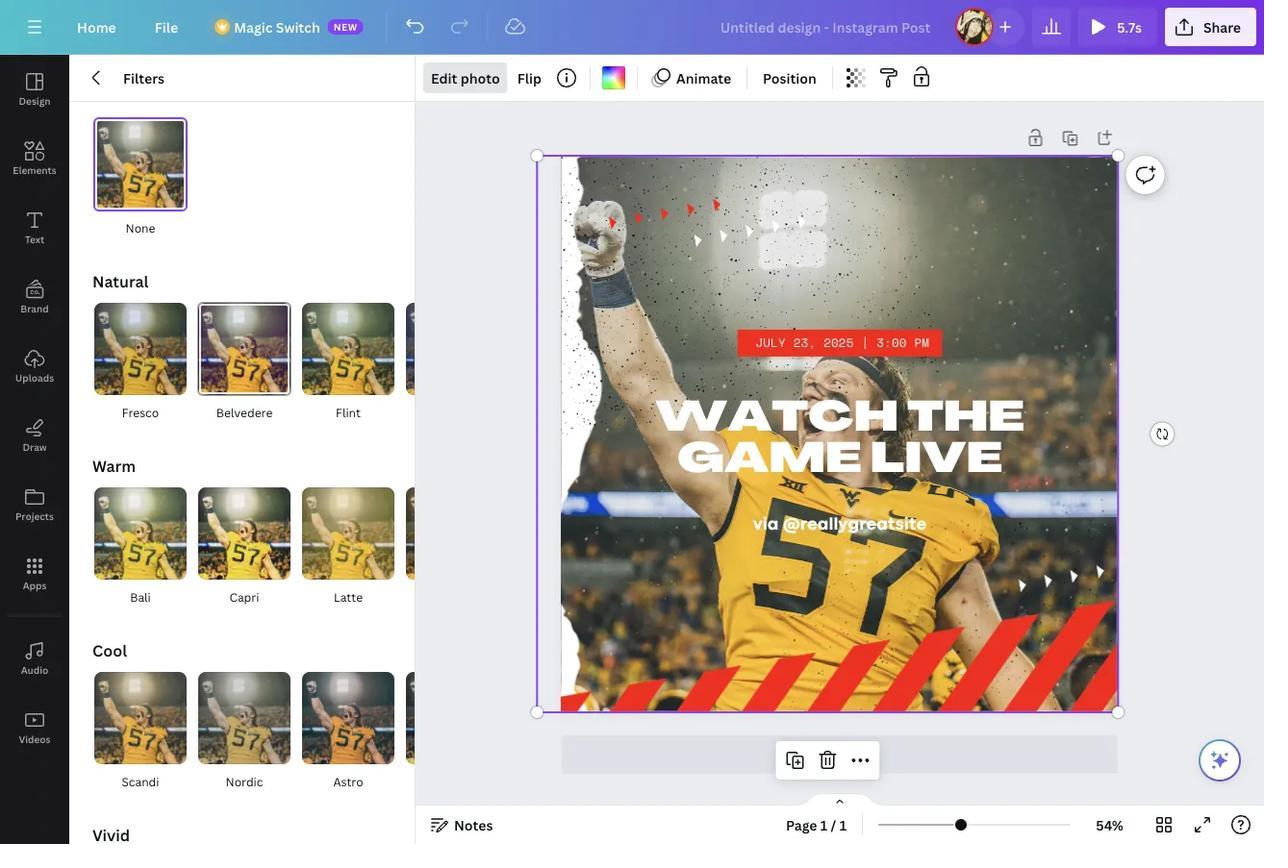 Task type: locate. For each thing, give the bounding box(es) containing it.
5.7s
[[1117, 18, 1142, 36]]

game
[[677, 441, 861, 483]]

+ add page button
[[561, 736, 1118, 774]]

natural
[[92, 271, 149, 292]]

3:00
[[876, 334, 907, 352]]

0 horizontal spatial 1
[[820, 816, 828, 834]]

brand button
[[0, 263, 69, 332]]

warm
[[92, 456, 136, 477]]

edit
[[431, 69, 457, 87]]

uploads button
[[0, 332, 69, 401]]

edit photo
[[431, 69, 500, 87]]

projects
[[15, 510, 54, 523]]

2025
[[824, 334, 854, 352]]

1 1 from the left
[[820, 816, 828, 834]]

july
[[756, 334, 786, 352]]

Design title text field
[[705, 8, 948, 46]]

filters
[[123, 69, 165, 87]]

audio
[[21, 664, 48, 677]]

flint
[[336, 405, 361, 420]]

watch
[[655, 399, 899, 441]]

1 horizontal spatial 1
[[839, 816, 847, 834]]

2 1 from the left
[[839, 816, 847, 834]]

@reallygreatsite
[[783, 514, 927, 534]]

photo
[[460, 69, 500, 87]]

1
[[820, 816, 828, 834], [839, 816, 847, 834]]

projects button
[[0, 470, 69, 540]]

design button
[[0, 55, 69, 124]]

page
[[786, 816, 817, 834]]

fresco button
[[92, 302, 189, 423]]

videos
[[19, 733, 50, 746]]

flip
[[517, 69, 542, 87]]

edit photo button
[[423, 63, 508, 93]]

flint button
[[300, 302, 396, 423]]

bali button
[[92, 487, 189, 608]]

capri
[[229, 589, 259, 605]]

/
[[831, 816, 836, 834]]

notes
[[454, 816, 493, 834]]

none button
[[92, 117, 189, 239]]

show pages image
[[794, 793, 886, 808]]

5.7s button
[[1079, 8, 1157, 46]]

1 right /
[[839, 816, 847, 834]]

new
[[333, 20, 358, 33]]

23,
[[793, 334, 816, 352]]

july 23, 2025 | 3:00 pm
[[756, 334, 929, 352]]

nordic
[[226, 774, 263, 790]]

text
[[25, 233, 44, 246]]

position button
[[755, 63, 824, 93]]

apps button
[[0, 540, 69, 609]]

1 left /
[[820, 816, 828, 834]]

share
[[1203, 18, 1241, 36]]

audio button
[[0, 624, 69, 694]]

scandi
[[122, 774, 159, 790]]

54% button
[[1078, 810, 1141, 841]]

flip button
[[510, 63, 549, 93]]

latte
[[334, 589, 363, 605]]

brand
[[20, 302, 49, 315]]

no color image
[[602, 66, 625, 89]]



Task type: vqa. For each thing, say whether or not it's contained in the screenshot.
TIKTOK VIDEO TEMPLATES IMAGE
no



Task type: describe. For each thing, give the bounding box(es) containing it.
home
[[77, 18, 116, 36]]

notes button
[[423, 810, 501, 841]]

belvedere
[[216, 405, 273, 420]]

astro button
[[300, 671, 396, 793]]

live
[[870, 441, 1002, 483]]

pm
[[914, 334, 929, 352]]

the
[[907, 399, 1024, 441]]

animate
[[676, 69, 731, 87]]

file
[[155, 18, 178, 36]]

latte button
[[300, 487, 396, 608]]

design
[[19, 94, 51, 107]]

apps
[[23, 579, 47, 592]]

scandi button
[[92, 671, 189, 793]]

none
[[126, 220, 155, 236]]

draw
[[23, 441, 47, 454]]

videos button
[[0, 694, 69, 763]]

via
[[753, 514, 779, 534]]

position
[[763, 69, 817, 87]]

nordic button
[[196, 671, 292, 793]]

page
[[844, 746, 876, 764]]

side panel tab list
[[0, 55, 69, 763]]

+ add page
[[804, 746, 876, 764]]

54%
[[1096, 816, 1123, 834]]

|
[[861, 334, 869, 352]]

canva assistant image
[[1208, 749, 1231, 772]]

bali
[[130, 589, 151, 605]]

magic
[[234, 18, 273, 36]]

switch
[[276, 18, 320, 36]]

share button
[[1165, 8, 1256, 46]]

add
[[814, 746, 841, 764]]

fresco
[[122, 405, 159, 420]]

via @reallygreatsite
[[753, 514, 927, 534]]

magic switch
[[234, 18, 320, 36]]

file button
[[139, 8, 194, 46]]

watch the game live
[[655, 399, 1024, 483]]

home link
[[62, 8, 132, 46]]

elements button
[[0, 124, 69, 193]]

page 1 / 1
[[786, 816, 847, 834]]

text button
[[0, 193, 69, 263]]

animate button
[[645, 63, 739, 93]]

cool
[[92, 641, 127, 661]]

elements
[[13, 164, 56, 177]]

draw button
[[0, 401, 69, 470]]

capri button
[[196, 487, 292, 608]]

belvedere button
[[196, 302, 292, 423]]

+
[[804, 746, 811, 764]]

astro
[[333, 774, 363, 790]]

main menu bar
[[0, 0, 1264, 55]]

uploads
[[15, 371, 54, 384]]



